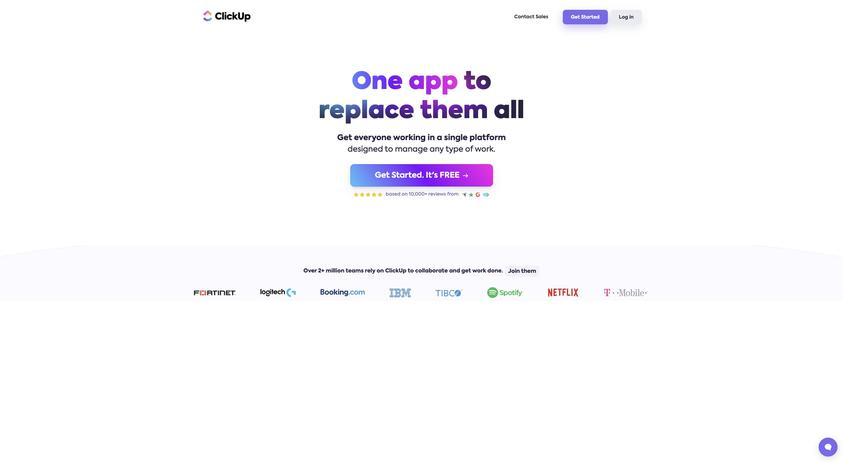 Task type: describe. For each thing, give the bounding box(es) containing it.
log
[[619, 15, 629, 20]]

store reviews image
[[462, 192, 490, 197]]

over 2+ million teams rely on clickup to collaborate and get work done.
[[304, 269, 503, 274]]

reviews
[[429, 192, 446, 197]]

get started. it's free
[[375, 172, 460, 180]]

get started button
[[563, 10, 608, 24]]

over
[[304, 269, 317, 274]]

to inside one app to replace them all
[[464, 71, 492, 95]]

done.
[[488, 269, 503, 274]]

1 horizontal spatial on
[[402, 192, 408, 197]]

2+
[[318, 269, 325, 274]]

get for get started. it's free
[[375, 172, 390, 180]]

based
[[386, 192, 401, 197]]

work.
[[475, 146, 496, 154]]

million
[[326, 269, 345, 274]]

replace
[[319, 100, 415, 124]]

and
[[450, 269, 460, 274]]

it's
[[426, 172, 438, 180]]

free
[[440, 172, 460, 180]]

get for get everyone working in a single platform
[[338, 134, 352, 142]]

get
[[462, 269, 471, 274]]

all
[[494, 100, 525, 124]]

join them button
[[505, 266, 540, 277]]

sales
[[536, 15, 549, 19]]

everyone
[[354, 134, 392, 142]]

contact sales button
[[511, 10, 552, 24]]

manage
[[395, 146, 428, 154]]

1 vertical spatial to
[[385, 146, 393, 154]]

get started
[[571, 15, 600, 20]]

platform
[[470, 134, 506, 142]]

get for get started
[[571, 15, 580, 20]]

join
[[509, 269, 520, 275]]

started
[[582, 15, 600, 20]]

0 vertical spatial in
[[630, 15, 634, 20]]

contact
[[515, 15, 535, 19]]

working
[[394, 134, 426, 142]]

started.
[[392, 172, 424, 180]]

designed
[[348, 146, 383, 154]]

from
[[448, 192, 459, 197]]



Task type: vqa. For each thing, say whether or not it's contained in the screenshot.
track
no



Task type: locate. For each thing, give the bounding box(es) containing it.
on
[[402, 192, 408, 197], [377, 269, 384, 274]]

on right the rely
[[377, 269, 384, 274]]

2 horizontal spatial to
[[464, 71, 492, 95]]

a
[[437, 134, 442, 142]]

teams
[[346, 269, 364, 274]]

them inside one app to replace them all
[[420, 100, 488, 124]]

in right log
[[630, 15, 634, 20]]

rely
[[365, 269, 376, 274]]

0 horizontal spatial in
[[428, 134, 435, 142]]

them right join
[[522, 269, 537, 275]]

2 vertical spatial to
[[408, 269, 414, 274]]

log in link
[[611, 10, 642, 24]]

collaborate
[[416, 269, 448, 274]]

get
[[571, 15, 580, 20], [338, 134, 352, 142], [375, 172, 390, 180]]

type
[[446, 146, 464, 154]]

10,000+
[[409, 192, 428, 197]]

designed to manage any type of work.
[[348, 146, 496, 154]]

five stars image
[[354, 192, 383, 197]]

based on 10,000+ reviews from
[[386, 192, 459, 197]]

0 vertical spatial on
[[402, 192, 408, 197]]

1 vertical spatial get
[[338, 134, 352, 142]]

one
[[352, 71, 403, 95]]

0 vertical spatial get
[[571, 15, 580, 20]]

1 horizontal spatial to
[[408, 269, 414, 274]]

to
[[464, 71, 492, 95], [385, 146, 393, 154], [408, 269, 414, 274]]

0 horizontal spatial to
[[385, 146, 393, 154]]

1 vertical spatial them
[[522, 269, 537, 275]]

join them
[[509, 269, 537, 275]]

app
[[409, 71, 458, 95]]

1 horizontal spatial get
[[375, 172, 390, 180]]

1 horizontal spatial them
[[522, 269, 537, 275]]

1 vertical spatial on
[[377, 269, 384, 274]]

them
[[420, 100, 488, 124], [522, 269, 537, 275]]

0 vertical spatial to
[[464, 71, 492, 95]]

0 vertical spatial them
[[420, 100, 488, 124]]

them inside button
[[522, 269, 537, 275]]

contact sales
[[515, 15, 549, 19]]

get left started
[[571, 15, 580, 20]]

on right based
[[402, 192, 408, 197]]

in left a
[[428, 134, 435, 142]]

0 horizontal spatial get
[[338, 134, 352, 142]]

in
[[630, 15, 634, 20], [428, 134, 435, 142]]

any
[[430, 146, 444, 154]]

0 horizontal spatial them
[[420, 100, 488, 124]]

single
[[444, 134, 468, 142]]

of
[[466, 146, 473, 154]]

get up based
[[375, 172, 390, 180]]

2 vertical spatial get
[[375, 172, 390, 180]]

0 horizontal spatial on
[[377, 269, 384, 274]]

get inside "button"
[[571, 15, 580, 20]]

1 vertical spatial in
[[428, 134, 435, 142]]

get inside button
[[375, 172, 390, 180]]

work
[[473, 269, 486, 274]]

them up single
[[420, 100, 488, 124]]

get started. it's free button
[[350, 164, 493, 187]]

log in
[[619, 15, 634, 20]]

one app to replace them all
[[319, 71, 525, 124]]

get everyone working in a single platform
[[338, 134, 506, 142]]

2 horizontal spatial get
[[571, 15, 580, 20]]

clickup
[[385, 269, 407, 274]]

get up designed
[[338, 134, 352, 142]]

1 horizontal spatial in
[[630, 15, 634, 20]]



